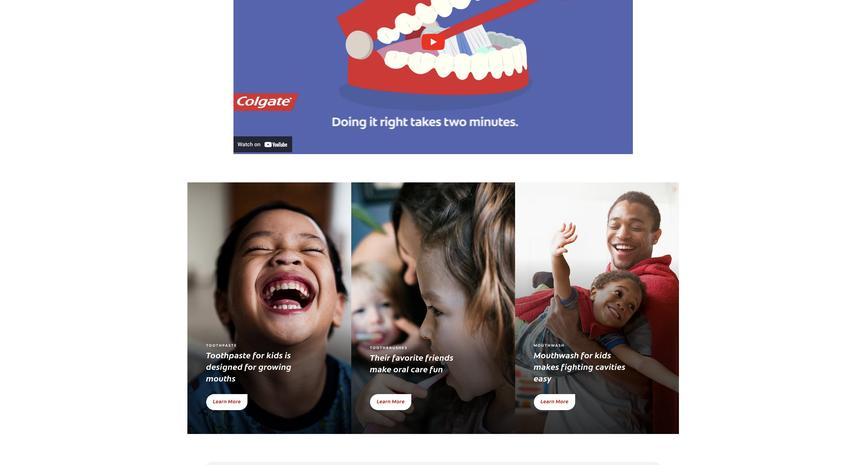 Task type: vqa. For each thing, say whether or not it's contained in the screenshot.
the rightmost an
no



Task type: locate. For each thing, give the bounding box(es) containing it.
designed
[[206, 361, 243, 373]]

more
[[228, 398, 241, 406], [392, 398, 405, 406], [556, 398, 569, 406]]

for up growing
[[253, 350, 265, 361]]

for
[[253, 350, 265, 361], [581, 350, 593, 361], [245, 361, 257, 373]]

1 toothpaste from the top
[[206, 345, 237, 348]]

learn more down make
[[377, 398, 405, 406]]

for up 'fighting'
[[581, 350, 593, 361]]

is
[[285, 350, 291, 361]]

1 horizontal spatial learn
[[377, 398, 391, 406]]

1 learn more from the left
[[213, 398, 241, 406]]

learn more link
[[206, 395, 248, 411], [370, 395, 412, 411], [534, 395, 576, 411]]

3 learn more from the left
[[541, 398, 569, 406]]

0 horizontal spatial more
[[228, 398, 241, 406]]

friends
[[426, 352, 454, 363]]

1 horizontal spatial learn more
[[377, 398, 405, 406]]

2 toothpaste from the top
[[206, 350, 251, 361]]

0 horizontal spatial learn more link
[[206, 395, 248, 411]]

0 horizontal spatial learn more
[[213, 398, 241, 406]]

1 learn more link from the left
[[206, 395, 248, 411]]

1 horizontal spatial learn more link
[[370, 395, 412, 411]]

2 horizontal spatial learn more link
[[534, 395, 576, 411]]

kids inside mouthwash mouthwash for kids makes fighting cavities easy
[[595, 350, 612, 361]]

learn more for toothpaste for kids is designed for growing mouths
[[213, 398, 241, 406]]

learn more link for toothpaste for kids is designed for growing mouths
[[206, 395, 248, 411]]

for inside mouthwash mouthwash for kids makes fighting cavities easy
[[581, 350, 593, 361]]

learn down mouths
[[213, 398, 227, 406]]

learn more link for mouthwash for kids makes fighting cavities easy
[[534, 395, 576, 411]]

learn down make
[[377, 398, 391, 406]]

toothpaste
[[206, 345, 237, 348], [206, 350, 251, 361]]

learn more
[[213, 398, 241, 406], [377, 398, 405, 406], [541, 398, 569, 406]]

1 horizontal spatial more
[[392, 398, 405, 406]]

kids up cavities
[[595, 350, 612, 361]]

mouthwash mouthwash for kids makes fighting cavities easy
[[534, 345, 626, 384]]

1 kids from the left
[[267, 350, 283, 361]]

2 horizontal spatial learn more
[[541, 398, 569, 406]]

3 learn from the left
[[541, 398, 555, 406]]

1 vertical spatial mouthwash
[[534, 350, 579, 361]]

2 horizontal spatial learn
[[541, 398, 555, 406]]

kids up growing
[[267, 350, 283, 361]]

3 more from the left
[[556, 398, 569, 406]]

kids
[[267, 350, 283, 361], [595, 350, 612, 361]]

for left growing
[[245, 361, 257, 373]]

2 kids from the left
[[595, 350, 612, 361]]

1 vertical spatial toothpaste
[[206, 350, 251, 361]]

learn more down mouths
[[213, 398, 241, 406]]

mouthwash
[[534, 345, 565, 348], [534, 350, 579, 361]]

kids inside toothpaste toothpaste for kids is designed for growing mouths
[[267, 350, 283, 361]]

make
[[370, 364, 392, 375]]

learn down easy
[[541, 398, 555, 406]]

care
[[411, 364, 428, 375]]

1 horizontal spatial kids
[[595, 350, 612, 361]]

for for cavities
[[581, 350, 593, 361]]

learn
[[213, 398, 227, 406], [377, 398, 391, 406], [541, 398, 555, 406]]

0 vertical spatial toothpaste
[[206, 345, 237, 348]]

toothbrushes
[[370, 347, 408, 351]]

0 vertical spatial mouthwash
[[534, 345, 565, 348]]

makes
[[534, 361, 560, 373]]

0 horizontal spatial kids
[[267, 350, 283, 361]]

0 horizontal spatial learn
[[213, 398, 227, 406]]

2 learn more link from the left
[[370, 395, 412, 411]]

1 learn from the left
[[213, 398, 227, 406]]

3 learn more link from the left
[[534, 395, 576, 411]]

learn more down easy
[[541, 398, 569, 406]]

2 horizontal spatial more
[[556, 398, 569, 406]]

1 more from the left
[[228, 398, 241, 406]]



Task type: describe. For each thing, give the bounding box(es) containing it.
more for mouthwash for kids makes fighting cavities easy
[[556, 398, 569, 406]]

learn for mouthwash for kids makes fighting cavities easy
[[541, 398, 555, 406]]

growing
[[258, 361, 292, 373]]

learn for toothpaste for kids is designed for growing mouths
[[213, 398, 227, 406]]

their
[[370, 352, 391, 363]]

mouths
[[206, 373, 236, 384]]

easy
[[534, 373, 552, 384]]

2 learn from the left
[[377, 398, 391, 406]]

oral
[[394, 364, 409, 375]]

toothpaste toothpaste for kids is designed for growing mouths
[[206, 345, 292, 384]]

kids for for
[[267, 350, 283, 361]]

fun
[[430, 364, 443, 375]]

learn more for mouthwash for kids makes fighting cavities easy
[[541, 398, 569, 406]]

cavities
[[596, 361, 626, 373]]

toothbrushes their favorite friends make oral care fun
[[370, 347, 454, 375]]

1 mouthwash from the top
[[534, 345, 565, 348]]

2 mouthwash from the top
[[534, 350, 579, 361]]

for for for
[[253, 350, 265, 361]]

2 learn more from the left
[[377, 398, 405, 406]]

kids for cavities
[[595, 350, 612, 361]]

fighting
[[561, 361, 594, 373]]

favorite
[[392, 352, 424, 363]]

more for toothpaste for kids is designed for growing mouths
[[228, 398, 241, 406]]

2 more from the left
[[392, 398, 405, 406]]



